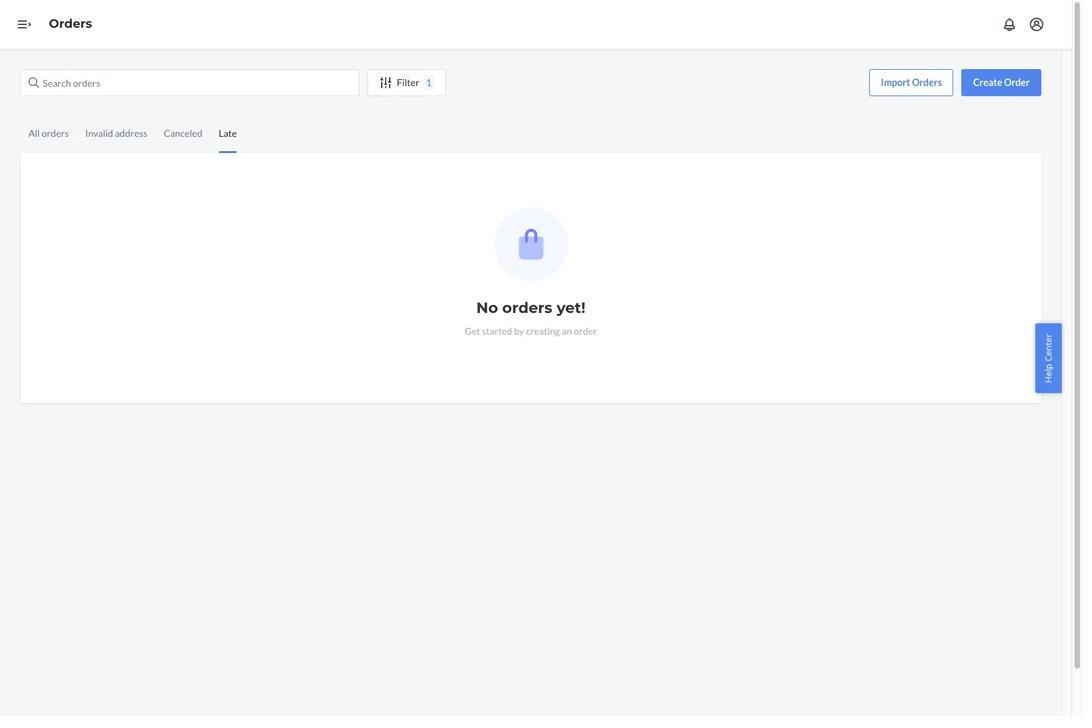Task type: locate. For each thing, give the bounding box(es) containing it.
0 horizontal spatial orders
[[42, 127, 69, 139]]

import orders
[[881, 77, 942, 88]]

canceled
[[164, 127, 202, 139]]

orders up get started by creating an order
[[502, 299, 553, 317]]

yet!
[[557, 299, 586, 317]]

0 vertical spatial orders
[[49, 16, 92, 31]]

1 vertical spatial orders
[[912, 77, 942, 88]]

by
[[514, 326, 524, 337]]

1 vertical spatial orders
[[502, 299, 553, 317]]

orders right open navigation icon
[[49, 16, 92, 31]]

0 horizontal spatial orders
[[49, 16, 92, 31]]

get started by creating an order
[[465, 326, 597, 337]]

open navigation image
[[16, 16, 33, 33]]

orders link
[[49, 16, 92, 31]]

create
[[973, 77, 1002, 88]]

orders
[[42, 127, 69, 139], [502, 299, 553, 317]]

get
[[465, 326, 480, 337]]

orders
[[49, 16, 92, 31], [912, 77, 942, 88]]

create order
[[973, 77, 1030, 88]]

orders for all
[[42, 127, 69, 139]]

orders inside button
[[912, 77, 942, 88]]

0 vertical spatial orders
[[42, 127, 69, 139]]

1 horizontal spatial orders
[[912, 77, 942, 88]]

create order link
[[962, 69, 1042, 96]]

import orders button
[[870, 69, 954, 96]]

invalid address
[[85, 127, 147, 139]]

search image
[[28, 77, 39, 88]]

orders right import
[[912, 77, 942, 88]]

1 horizontal spatial orders
[[502, 299, 553, 317]]

filter
[[397, 77, 419, 88]]

orders right all
[[42, 127, 69, 139]]

filter 1
[[397, 77, 432, 88]]



Task type: vqa. For each thing, say whether or not it's contained in the screenshot.
Filter
yes



Task type: describe. For each thing, give the bounding box(es) containing it.
open account menu image
[[1029, 16, 1045, 33]]

no
[[476, 299, 498, 317]]

an
[[562, 326, 572, 337]]

orders for no
[[502, 299, 553, 317]]

help center button
[[1036, 324, 1062, 393]]

1
[[426, 77, 432, 88]]

import
[[881, 77, 910, 88]]

empty list image
[[494, 208, 568, 281]]

center
[[1043, 334, 1055, 362]]

creating
[[526, 326, 560, 337]]

help
[[1043, 364, 1055, 383]]

late
[[219, 127, 237, 139]]

order
[[1004, 77, 1030, 88]]

all orders
[[28, 127, 69, 139]]

no orders yet!
[[476, 299, 586, 317]]

invalid
[[85, 127, 113, 139]]

started
[[482, 326, 512, 337]]

address
[[115, 127, 147, 139]]

open notifications image
[[1002, 16, 1018, 33]]

help center
[[1043, 334, 1055, 383]]

order
[[574, 326, 597, 337]]

all
[[28, 127, 40, 139]]

Search orders text field
[[20, 69, 359, 96]]



